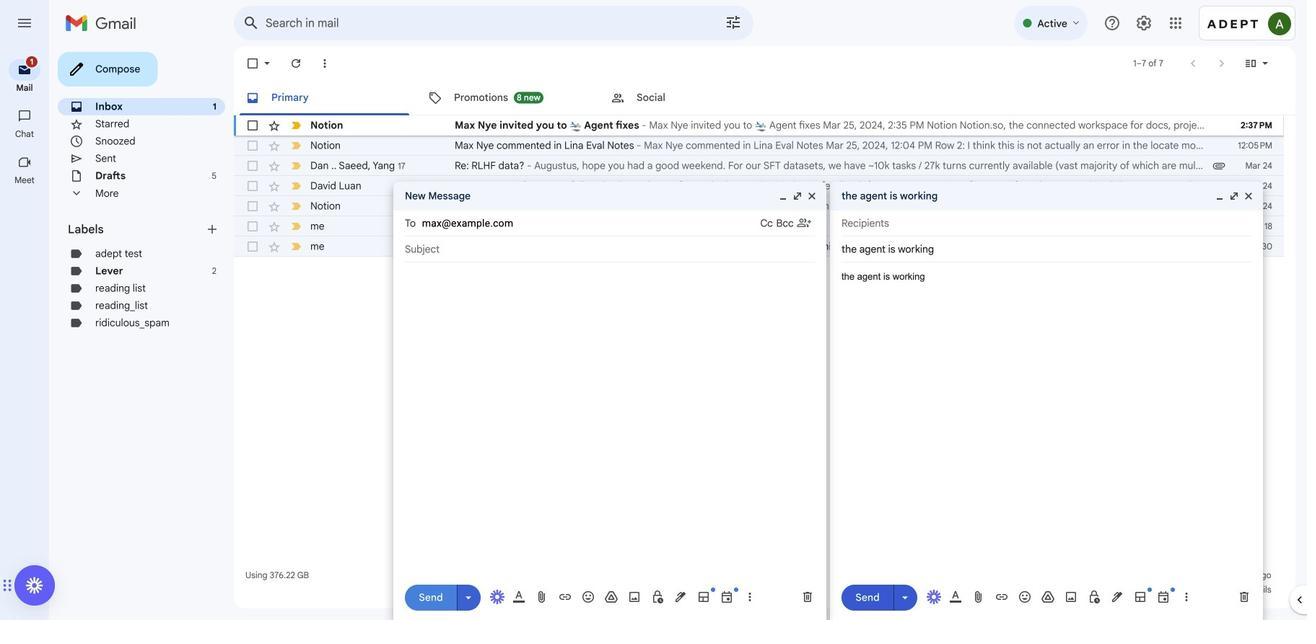 Task type: describe. For each thing, give the bounding box(es) containing it.
discard draft ‪(⌘⇧d)‬ image for more options image
[[1238, 591, 1252, 605]]

pop out image
[[792, 191, 804, 202]]

more email options image
[[318, 56, 332, 71]]

Search in mail search field
[[234, 6, 754, 40]]

toggle split pane mode image
[[1244, 56, 1259, 71]]

toggle confidential mode image for insert signature image
[[651, 591, 665, 605]]

select a layout image
[[1134, 591, 1148, 605]]

2 dialog from the left
[[830, 182, 1264, 621]]

social tab
[[599, 81, 781, 116]]

1 🗣️ image from the left
[[455, 221, 467, 233]]

subject field for minimize icon
[[842, 243, 1252, 257]]

5 row from the top
[[234, 196, 1285, 217]]

6 row from the top
[[234, 217, 1308, 237]]

promotions, 8 new messages, tab
[[417, 81, 599, 116]]

record a loom image
[[26, 578, 43, 595]]

🛬 image
[[755, 120, 767, 132]]

more send options image
[[898, 591, 913, 606]]

set up a time to meet image for select a layout image
[[720, 591, 734, 605]]

insert link ‪(⌘k)‬ image
[[558, 591, 573, 605]]

search in mail image
[[238, 10, 264, 36]]

close image for pop out icon
[[807, 191, 818, 202]]

insert files using drive image
[[1041, 591, 1056, 605]]

2 move image from the left
[[7, 578, 12, 595]]

Message Body text field
[[842, 270, 1252, 570]]

🛬 image
[[570, 120, 582, 132]]

advanced search options image
[[719, 8, 748, 37]]

insert signature image
[[674, 591, 688, 605]]

insert photo image for insert files using drive icon
[[1064, 591, 1079, 605]]

1 move image from the left
[[2, 578, 7, 595]]



Task type: vqa. For each thing, say whether or not it's contained in the screenshot.
email
no



Task type: locate. For each thing, give the bounding box(es) containing it.
0 horizontal spatial close image
[[807, 191, 818, 202]]

discard draft ‪(⌘⇧d)‬ image
[[801, 591, 815, 605], [1238, 591, 1252, 605]]

1 horizontal spatial 🗣️ image
[[1014, 221, 1026, 233]]

heading
[[0, 82, 49, 94], [0, 129, 49, 140], [0, 175, 49, 186], [68, 222, 205, 237]]

3 row from the top
[[234, 156, 1285, 176]]

0 horizontal spatial 🗣️ image
[[455, 221, 467, 233]]

1 set up a time to meet image from the left
[[720, 591, 734, 605]]

1 horizontal spatial toggle confidential mode image
[[1087, 591, 1102, 605]]

more send options image
[[461, 591, 476, 606]]

settings image
[[1136, 14, 1153, 32]]

attach files image
[[535, 591, 550, 605]]

toggle confidential mode image
[[651, 591, 665, 605], [1087, 591, 1102, 605]]

more options image
[[746, 591, 755, 605]]

1 horizontal spatial close image
[[1243, 191, 1255, 202]]

discard draft ‪(⌘⇧d)‬ image for more options icon
[[801, 591, 815, 605]]

set up a time to meet image right select a layout image
[[720, 591, 734, 605]]

dialog
[[394, 182, 827, 621], [830, 182, 1264, 621]]

2 discard draft ‪(⌘⇧d)‬ image from the left
[[1238, 591, 1252, 605]]

insert emoji ‪(⌘⇧2)‬ image for insert link ‪(⌘k)‬ image
[[1018, 591, 1033, 605]]

2 row from the top
[[234, 136, 1285, 156]]

insert emoji ‪(⌘⇧2)‬ image left insert files using drive image
[[581, 591, 596, 605]]

1 close image from the left
[[807, 191, 818, 202]]

2 toggle confidential mode image from the left
[[1087, 591, 1102, 605]]

primary tab
[[234, 81, 415, 116]]

insert files using drive image
[[604, 591, 619, 605]]

1 dialog from the left
[[394, 182, 827, 621]]

main content
[[234, 46, 1308, 609]]

insert photo image
[[627, 591, 642, 605], [1064, 591, 1079, 605]]

insert emoji ‪(⌘⇧2)‬ image for insert link ‪(⌘k)‬ icon
[[581, 591, 596, 605]]

Subject field
[[405, 243, 815, 257], [842, 243, 1252, 257]]

set up a time to meet image
[[720, 591, 734, 605], [1157, 591, 1171, 605]]

insert emoji ‪(⌘⇧2)‬ image right insert link ‪(⌘k)‬ image
[[1018, 591, 1033, 605]]

more options image
[[1183, 591, 1191, 605]]

⚔️ image
[[634, 221, 646, 233]]

1 subject field from the left
[[405, 243, 815, 257]]

toggle confidential mode image left insert signature icon
[[1087, 591, 1102, 605]]

1 horizontal spatial insert emoji ‪(⌘⇧2)‬ image
[[1018, 591, 1033, 605]]

discard draft ‪(⌘⇧d)‬ image right more options icon
[[801, 591, 815, 605]]

discard draft ‪(⌘⇧d)‬ image right more options image
[[1238, 591, 1252, 605]]

1 insert photo image from the left
[[627, 591, 642, 605]]

4 row from the top
[[234, 176, 1285, 196]]

close image right pop out image
[[1243, 191, 1255, 202]]

0 horizontal spatial insert emoji ‪(⌘⇧2)‬ image
[[581, 591, 596, 605]]

2 🗣️ image from the left
[[1014, 221, 1026, 233]]

0 horizontal spatial toggle confidential mode image
[[651, 591, 665, 605]]

pop out image
[[1229, 191, 1241, 202]]

navigation
[[0, 46, 51, 621]]

Search in mail text field
[[266, 16, 685, 30]]

footer
[[234, 569, 1285, 598]]

set up a time to meet image for select a layout icon
[[1157, 591, 1171, 605]]

minimize image
[[778, 191, 789, 202]]

insert link ‪(⌘k)‬ image
[[995, 591, 1009, 605]]

move image
[[2, 578, 7, 595], [7, 578, 12, 595]]

support image
[[1104, 14, 1121, 32]]

insert signature image
[[1111, 591, 1125, 605]]

close image
[[807, 191, 818, 202], [1243, 191, 1255, 202]]

row
[[234, 116, 1285, 136], [234, 136, 1285, 156], [234, 156, 1285, 176], [234, 176, 1285, 196], [234, 196, 1285, 217], [234, 217, 1308, 237], [234, 237, 1308, 257]]

2 close image from the left
[[1243, 191, 1255, 202]]

7 row from the top
[[234, 237, 1308, 257]]

tab list
[[234, 81, 1296, 116]]

0 horizontal spatial dialog
[[394, 182, 827, 621]]

1 horizontal spatial dialog
[[830, 182, 1264, 621]]

main menu image
[[16, 14, 33, 32]]

insert photo image for insert files using drive image
[[627, 591, 642, 605]]

0 horizontal spatial discard draft ‪(⌘⇧d)‬ image
[[801, 591, 815, 605]]

🗣️ image
[[455, 221, 467, 233], [1014, 221, 1026, 233]]

toggle confidential mode image for insert signature icon
[[1087, 591, 1102, 605]]

2 insert photo image from the left
[[1064, 591, 1079, 605]]

2 insert emoji ‪(⌘⇧2)‬ image from the left
[[1018, 591, 1033, 605]]

0 horizontal spatial subject field
[[405, 243, 815, 257]]

1 horizontal spatial insert photo image
[[1064, 591, 1079, 605]]

2 set up a time to meet image from the left
[[1157, 591, 1171, 605]]

refresh image
[[289, 56, 303, 71]]

insert photo image right insert files using drive image
[[627, 591, 642, 605]]

None checkbox
[[246, 118, 260, 133], [246, 139, 260, 153], [246, 179, 260, 194], [246, 199, 260, 214], [246, 118, 260, 133], [246, 139, 260, 153], [246, 179, 260, 194], [246, 199, 260, 214]]

gmail image
[[65, 9, 144, 38]]

select a layout image
[[697, 591, 711, 605]]

2 subject field from the left
[[842, 243, 1252, 257]]

None checkbox
[[246, 56, 260, 71], [246, 159, 260, 173], [246, 220, 260, 234], [246, 240, 260, 254], [246, 56, 260, 71], [246, 159, 260, 173], [246, 220, 260, 234], [246, 240, 260, 254]]

1 row from the top
[[234, 116, 1285, 136]]

1 horizontal spatial set up a time to meet image
[[1157, 591, 1171, 605]]

insert photo image right insert files using drive icon
[[1064, 591, 1079, 605]]

0 horizontal spatial set up a time to meet image
[[720, 591, 734, 605]]

close image for pop out image
[[1243, 191, 1255, 202]]

To recipients text field
[[422, 212, 761, 235]]

1 horizontal spatial discard draft ‪(⌘⇧d)‬ image
[[1238, 591, 1252, 605]]

close image right pop out icon
[[807, 191, 818, 202]]

0 horizontal spatial insert photo image
[[627, 591, 642, 605]]

1 insert emoji ‪(⌘⇧2)‬ image from the left
[[581, 591, 596, 605]]

insert emoji ‪(⌘⇧2)‬ image
[[581, 591, 596, 605], [1018, 591, 1033, 605]]

1 discard draft ‪(⌘⇧d)‬ image from the left
[[801, 591, 815, 605]]

set up a time to meet image right select a layout icon
[[1157, 591, 1171, 605]]

subject field for minimize image
[[405, 243, 815, 257]]

toggle confidential mode image left insert signature image
[[651, 591, 665, 605]]

attach files image
[[972, 591, 986, 605]]

1 horizontal spatial subject field
[[842, 243, 1252, 257]]

has attachment image
[[1212, 159, 1227, 173]]

minimize image
[[1215, 191, 1226, 202]]

1 toggle confidential mode image from the left
[[651, 591, 665, 605]]



